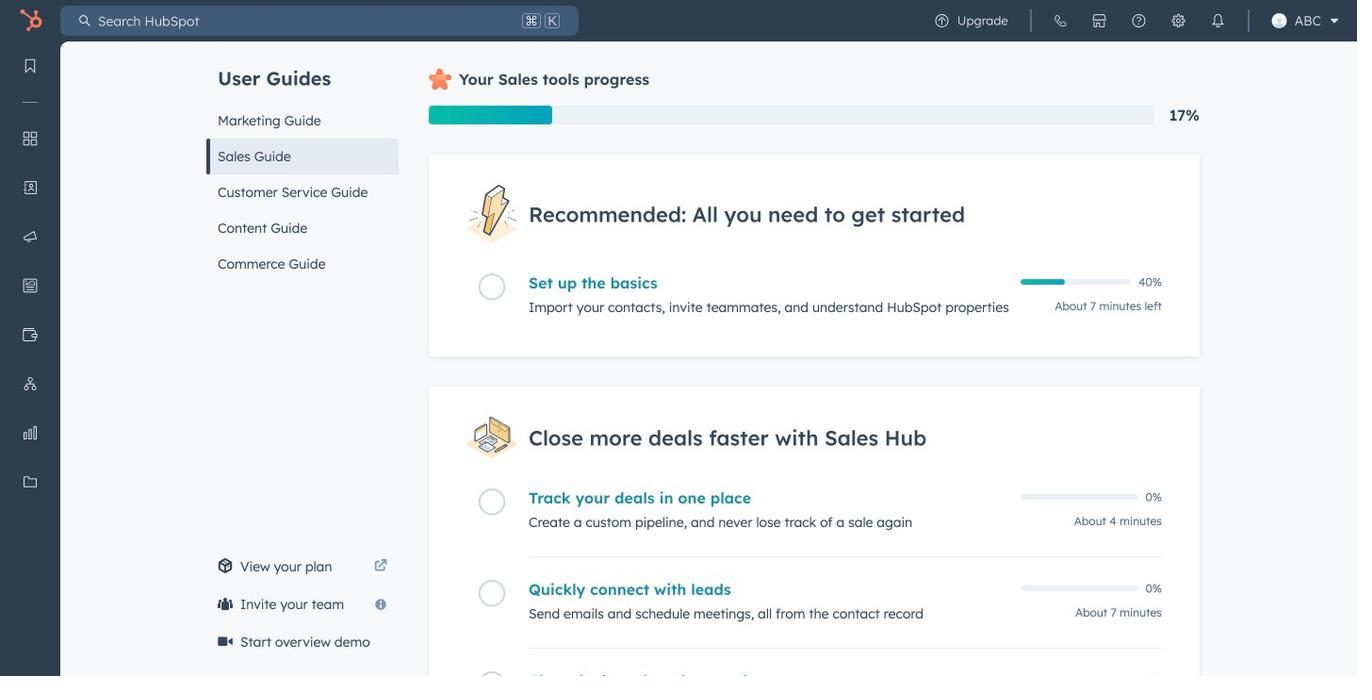 Task type: locate. For each thing, give the bounding box(es) containing it.
Search HubSpot search field
[[91, 6, 519, 36]]

progress bar
[[429, 106, 552, 124]]

link opens in a new window image
[[374, 555, 388, 578]]

marketplaces image
[[1093, 13, 1108, 28]]

0 horizontal spatial menu
[[0, 41, 60, 629]]

1 horizontal spatial menu
[[923, 0, 1347, 41]]

notifications image
[[1211, 13, 1227, 28]]

menu
[[923, 0, 1347, 41], [0, 41, 60, 629]]

link opens in a new window image
[[374, 560, 388, 573]]

settings image
[[1172, 13, 1187, 28]]



Task type: describe. For each thing, give the bounding box(es) containing it.
generic name image
[[1273, 13, 1288, 28]]

user guides element
[[207, 41, 399, 282]]

help image
[[1132, 13, 1147, 28]]

[object object] complete progress bar
[[1021, 279, 1065, 285]]

bookmarks primary navigation item image
[[23, 58, 38, 74]]



Task type: vqa. For each thing, say whether or not it's contained in the screenshot.
the right menu
yes



